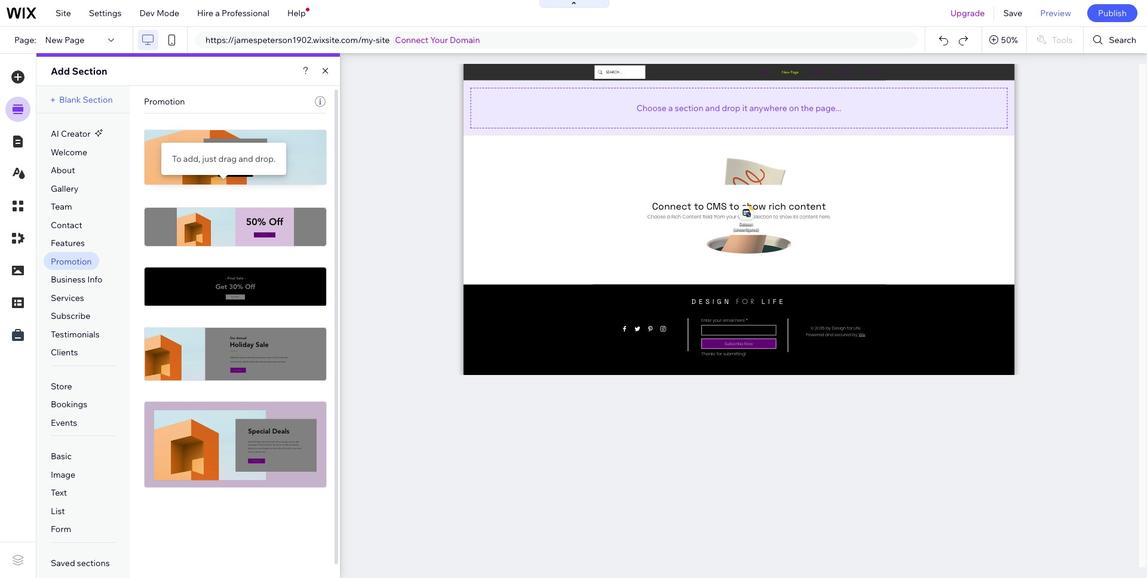 Task type: locate. For each thing, give the bounding box(es) containing it.
1 vertical spatial and
[[239, 154, 253, 164]]

0 vertical spatial and
[[705, 102, 720, 113]]

promotion up to
[[144, 96, 185, 107]]

save button
[[994, 0, 1031, 26]]

promotion up business
[[51, 256, 92, 267]]

settings
[[89, 8, 122, 19]]

business info
[[51, 274, 102, 285]]

hire a professional
[[197, 8, 269, 19]]

https://jamespeterson1902.wixsite.com/my-site connect your domain
[[206, 35, 480, 45]]

section right blank
[[83, 94, 113, 105]]

hire
[[197, 8, 213, 19]]

0 vertical spatial a
[[215, 8, 220, 19]]

0 horizontal spatial a
[[215, 8, 220, 19]]

section up blank section
[[72, 65, 107, 77]]

professional
[[222, 8, 269, 19]]

your
[[430, 35, 448, 45]]

https://jamespeterson1902.wixsite.com/my-
[[206, 35, 376, 45]]

a right hire
[[215, 8, 220, 19]]

testimonials
[[51, 329, 100, 340]]

new
[[45, 35, 63, 45]]

publish button
[[1087, 4, 1138, 22]]

1 horizontal spatial a
[[668, 102, 673, 113]]

promotion
[[144, 96, 185, 107], [51, 256, 92, 267]]

creator
[[61, 128, 91, 139]]

text
[[51, 488, 67, 498]]

drag
[[218, 154, 237, 164]]

0 vertical spatial promotion
[[144, 96, 185, 107]]

0 horizontal spatial and
[[239, 154, 253, 164]]

choose
[[637, 102, 667, 113]]

choose a section and drop it anywhere on the page...
[[637, 102, 842, 113]]

connect
[[395, 35, 429, 45]]

0 vertical spatial section
[[72, 65, 107, 77]]

save
[[1003, 8, 1023, 19]]

tools button
[[1027, 27, 1083, 53]]

gallery
[[51, 183, 79, 194]]

to add, just drag and drop.
[[172, 154, 275, 164]]

ai creator
[[51, 128, 91, 139]]

preview button
[[1031, 0, 1080, 26]]

site
[[56, 8, 71, 19]]

upgrade
[[951, 8, 985, 19]]

help
[[287, 8, 306, 19]]

tools
[[1052, 35, 1073, 45]]

mode
[[157, 8, 179, 19]]

and right drag
[[239, 154, 253, 164]]

page...
[[816, 102, 842, 113]]

add
[[51, 65, 70, 77]]

clients
[[51, 347, 78, 358]]

section
[[72, 65, 107, 77], [83, 94, 113, 105]]

blank
[[59, 94, 81, 105]]

1 vertical spatial a
[[668, 102, 673, 113]]

1 horizontal spatial promotion
[[144, 96, 185, 107]]

domain
[[450, 35, 480, 45]]

1 vertical spatial promotion
[[51, 256, 92, 267]]

subscribe
[[51, 311, 90, 322]]

new page
[[45, 35, 84, 45]]

1 vertical spatial section
[[83, 94, 113, 105]]

bookings
[[51, 399, 87, 410]]

ai
[[51, 128, 59, 139]]

drop.
[[255, 154, 275, 164]]

just
[[202, 154, 217, 164]]

a left section
[[668, 102, 673, 113]]

a
[[215, 8, 220, 19], [668, 102, 673, 113]]

page
[[65, 35, 84, 45]]

and
[[705, 102, 720, 113], [239, 154, 253, 164]]

50% button
[[982, 27, 1026, 53]]

and left drop
[[705, 102, 720, 113]]



Task type: vqa. For each thing, say whether or not it's contained in the screenshot.
the top Promotion
yes



Task type: describe. For each thing, give the bounding box(es) containing it.
it
[[742, 102, 748, 113]]

about
[[51, 165, 75, 176]]

basic
[[51, 451, 72, 462]]

saved
[[51, 558, 75, 569]]

search
[[1109, 35, 1136, 45]]

welcome
[[51, 147, 87, 157]]

section for blank section
[[83, 94, 113, 105]]

to
[[172, 154, 181, 164]]

publish
[[1098, 8, 1127, 19]]

a for professional
[[215, 8, 220, 19]]

50%
[[1001, 35, 1018, 45]]

preview
[[1040, 8, 1071, 19]]

features
[[51, 238, 85, 249]]

site
[[376, 35, 390, 45]]

services
[[51, 293, 84, 303]]

dev
[[139, 8, 155, 19]]

list
[[51, 506, 65, 517]]

on
[[789, 102, 799, 113]]

search button
[[1084, 27, 1147, 53]]

section for add section
[[72, 65, 107, 77]]

blank section
[[59, 94, 113, 105]]

0 horizontal spatial promotion
[[51, 256, 92, 267]]

contact
[[51, 220, 82, 230]]

form
[[51, 524, 71, 535]]

business
[[51, 274, 86, 285]]

store
[[51, 381, 72, 392]]

section
[[675, 102, 703, 113]]

dev mode
[[139, 8, 179, 19]]

anywhere
[[749, 102, 787, 113]]

saved sections
[[51, 558, 110, 569]]

add section
[[51, 65, 107, 77]]

drop
[[722, 102, 740, 113]]

the
[[801, 102, 814, 113]]

sections
[[77, 558, 110, 569]]

1 horizontal spatial and
[[705, 102, 720, 113]]

add,
[[183, 154, 200, 164]]

info
[[87, 274, 102, 285]]

image
[[51, 469, 75, 480]]

team
[[51, 201, 72, 212]]

events
[[51, 417, 77, 428]]

a for section
[[668, 102, 673, 113]]



